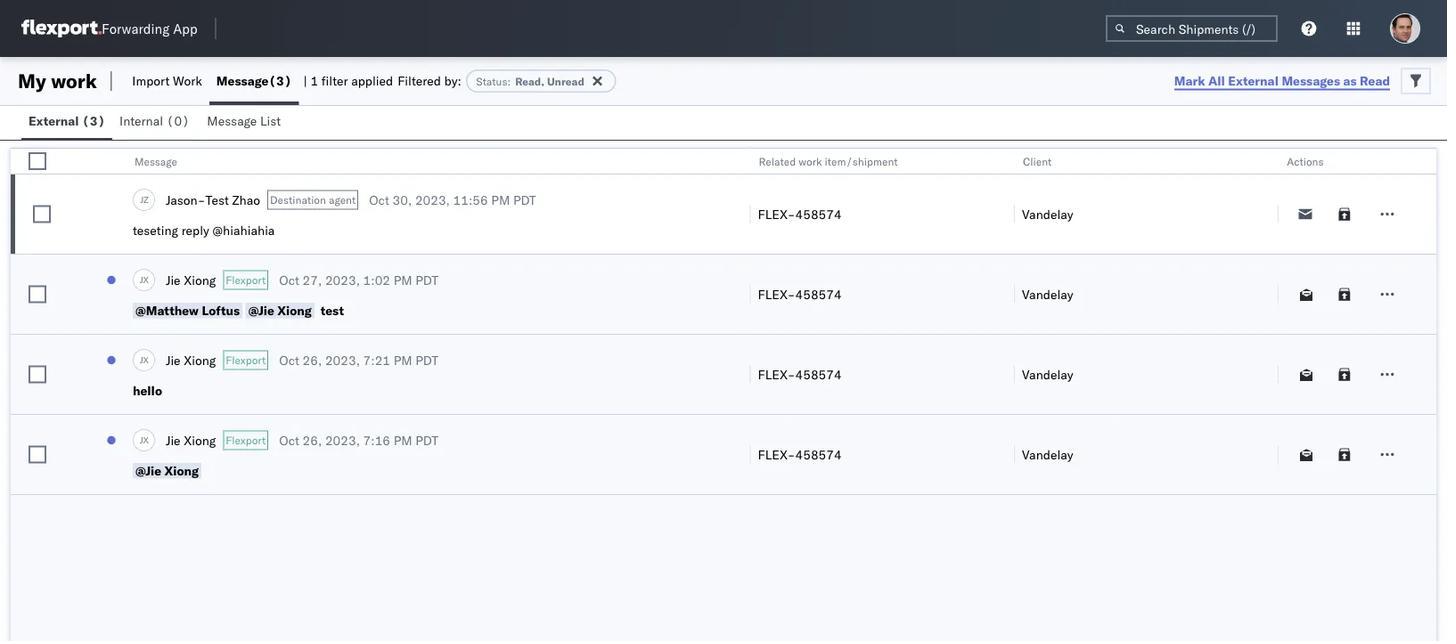 Task type: locate. For each thing, give the bounding box(es) containing it.
2023, for 1:02
[[325, 272, 360, 288]]

work right related
[[799, 155, 822, 168]]

jie xiong
[[166, 272, 216, 288], [166, 352, 216, 368], [166, 433, 216, 448]]

jie up '@jie xiong'
[[166, 433, 181, 448]]

None checkbox
[[33, 205, 51, 223], [29, 286, 46, 303], [33, 205, 51, 223], [29, 286, 46, 303]]

@jie right loftus
[[248, 303, 274, 319]]

test
[[205, 192, 229, 208]]

1 resize handle column header from the left
[[69, 149, 90, 496]]

forwarding
[[102, 20, 170, 37]]

@matthew
[[135, 303, 199, 319]]

jie xiong up @matthew
[[166, 272, 216, 288]]

3 vandelay from the top
[[1022, 367, 1074, 382]]

4 flex- from the top
[[758, 447, 795, 463]]

j x up @matthew
[[140, 274, 149, 285]]

pm for 7:16
[[394, 433, 412, 448]]

1 jie from the top
[[166, 272, 181, 288]]

pdt
[[513, 192, 536, 208], [416, 272, 438, 288], [416, 352, 438, 368], [416, 433, 438, 448]]

2023, left 7:16
[[325, 433, 360, 448]]

pdt right 7:16
[[416, 433, 438, 448]]

pm for 7:21
[[394, 352, 412, 368]]

26, for oct 26, 2023, 7:16 pm pdt
[[303, 433, 322, 448]]

unread
[[547, 74, 584, 88]]

4 vandelay from the top
[[1022, 447, 1074, 463]]

2 vertical spatial flexport
[[226, 434, 266, 447]]

vandelay for oct 26, 2023, 7:16 pm pdt
[[1022, 447, 1074, 463]]

flex-
[[758, 206, 795, 222], [758, 287, 795, 302], [758, 367, 795, 382], [758, 447, 795, 463]]

message inside button
[[207, 113, 257, 129]]

0 horizontal spatial (3)
[[82, 113, 105, 129]]

j for oct 27, 2023, 1:02 pm pdt
[[140, 274, 143, 285]]

11:56
[[453, 192, 488, 208]]

external (3) button
[[21, 105, 112, 140]]

3 resize handle column header from the left
[[993, 149, 1014, 496]]

destination agent
[[270, 193, 356, 207]]

0 vertical spatial (3)
[[269, 73, 292, 89]]

flexport
[[226, 274, 266, 287], [226, 354, 266, 367], [226, 434, 266, 447]]

mark all external messages as read
[[1174, 73, 1390, 88]]

1 vertical spatial 26,
[[303, 433, 322, 448]]

26, for oct 26, 2023, 7:21 pm pdt
[[303, 352, 322, 368]]

jie down @matthew
[[166, 352, 181, 368]]

xiong for oct 27, 2023, 1:02 pm pdt
[[184, 272, 216, 288]]

resize handle column header for actions
[[1415, 149, 1437, 496]]

2 vertical spatial jie
[[166, 433, 181, 448]]

0 horizontal spatial @jie
[[135, 463, 161, 479]]

vandelay for oct 27, 2023, 1:02 pm pdt
[[1022, 287, 1074, 302]]

j up hello
[[140, 354, 143, 366]]

pm
[[491, 192, 510, 208], [394, 272, 412, 288], [394, 352, 412, 368], [394, 433, 412, 448]]

forwarding app
[[102, 20, 198, 37]]

2023, right 27,
[[325, 272, 360, 288]]

@jie
[[248, 303, 274, 319], [135, 463, 161, 479]]

0 vertical spatial flexport
[[226, 274, 266, 287]]

external down my work
[[29, 113, 79, 129]]

0 horizontal spatial work
[[51, 69, 97, 93]]

3 jie from the top
[[166, 433, 181, 448]]

1 vertical spatial flexport
[[226, 354, 266, 367]]

1 j x from the top
[[140, 274, 149, 285]]

3 458574 from the top
[[795, 367, 842, 382]]

message for list
[[207, 113, 257, 129]]

pm right 11:56
[[491, 192, 510, 208]]

1 horizontal spatial @jie
[[248, 303, 274, 319]]

j x up hello
[[140, 354, 149, 366]]

26, down test
[[303, 352, 322, 368]]

0 vertical spatial external
[[1228, 73, 1279, 88]]

1 vertical spatial jie
[[166, 352, 181, 368]]

my
[[18, 69, 46, 93]]

3 jie xiong from the top
[[166, 433, 216, 448]]

message
[[216, 73, 269, 89], [207, 113, 257, 129], [134, 155, 177, 168]]

jason-test zhao
[[166, 192, 260, 208]]

message list
[[207, 113, 281, 129]]

5 resize handle column header from the left
[[1415, 149, 1437, 496]]

resize handle column header for client
[[1257, 149, 1278, 496]]

2023, for 7:21
[[325, 352, 360, 368]]

work
[[51, 69, 97, 93], [799, 155, 822, 168]]

all
[[1209, 73, 1225, 88]]

(3) inside button
[[82, 113, 105, 129]]

import work
[[132, 73, 202, 89]]

0 vertical spatial message
[[216, 73, 269, 89]]

1 horizontal spatial external
[[1228, 73, 1279, 88]]

status
[[476, 74, 507, 88]]

pm right 7:16
[[394, 433, 412, 448]]

teseting
[[133, 223, 178, 238]]

Search Shipments (/) text field
[[1106, 15, 1278, 42]]

oct 26, 2023, 7:21 pm pdt
[[279, 352, 438, 368]]

external right all
[[1228, 73, 1279, 88]]

0 vertical spatial 26,
[[303, 352, 322, 368]]

1 vertical spatial j x
[[140, 354, 149, 366]]

pm right the 7:21
[[394, 352, 412, 368]]

j x up '@jie xiong'
[[140, 435, 149, 446]]

3 flex- 458574 from the top
[[758, 367, 842, 382]]

1 vertical spatial work
[[799, 155, 822, 168]]

1 horizontal spatial work
[[799, 155, 822, 168]]

1 x from the top
[[143, 274, 149, 285]]

actions
[[1287, 155, 1324, 168]]

flex- for oct 27, 2023, 1:02 pm pdt
[[758, 287, 795, 302]]

oct left 7:16
[[279, 433, 299, 448]]

2 vertical spatial j x
[[140, 435, 149, 446]]

external
[[1228, 73, 1279, 88], [29, 113, 79, 129]]

2 x from the top
[[143, 354, 149, 366]]

loftus
[[202, 303, 240, 319]]

pdt right the 7:21
[[416, 352, 438, 368]]

jie
[[166, 272, 181, 288], [166, 352, 181, 368], [166, 433, 181, 448]]

j up '@jie xiong'
[[140, 435, 143, 446]]

0 vertical spatial jie
[[166, 272, 181, 288]]

j
[[140, 194, 143, 205], [140, 274, 143, 285], [140, 354, 143, 366], [140, 435, 143, 446]]

(3) left internal
[[82, 113, 105, 129]]

oct for oct 26, 2023, 7:21 pm pdt
[[279, 352, 299, 368]]

2 vertical spatial x
[[143, 435, 149, 446]]

2023,
[[415, 192, 450, 208], [325, 272, 360, 288], [325, 352, 360, 368], [325, 433, 360, 448]]

|
[[303, 73, 307, 89]]

26,
[[303, 352, 322, 368], [303, 433, 322, 448]]

2 vertical spatial jie xiong
[[166, 433, 216, 448]]

forwarding app link
[[21, 20, 198, 37]]

1 vertical spatial jie xiong
[[166, 352, 216, 368]]

1 vertical spatial x
[[143, 354, 149, 366]]

1 vertical spatial external
[[29, 113, 79, 129]]

jie up @matthew
[[166, 272, 181, 288]]

pdt right 11:56
[[513, 192, 536, 208]]

2 flex- from the top
[[758, 287, 795, 302]]

j x
[[140, 274, 149, 285], [140, 354, 149, 366], [140, 435, 149, 446]]

@jie xiong
[[135, 463, 199, 479]]

jie xiong down @matthew
[[166, 352, 216, 368]]

x up hello
[[143, 354, 149, 366]]

oct 30, 2023, 11:56 pm pdt
[[369, 192, 536, 208]]

message left list
[[207, 113, 257, 129]]

by:
[[444, 73, 461, 89]]

1 horizontal spatial (3)
[[269, 73, 292, 89]]

xiong
[[184, 272, 216, 288], [277, 303, 312, 319], [184, 352, 216, 368], [184, 433, 216, 448], [164, 463, 199, 479]]

jie xiong for loftus
[[166, 272, 216, 288]]

2023, right "30," in the left of the page
[[415, 192, 450, 208]]

@jie down hello
[[135, 463, 161, 479]]

2 resize handle column header from the left
[[729, 149, 750, 496]]

j z
[[140, 194, 148, 205]]

j x for @matthew
[[140, 274, 149, 285]]

4 458574 from the top
[[795, 447, 842, 463]]

0 vertical spatial work
[[51, 69, 97, 93]]

work up external (3)
[[51, 69, 97, 93]]

2023, left the 7:21
[[325, 352, 360, 368]]

7:16
[[363, 433, 390, 448]]

message down internal (0) button
[[134, 155, 177, 168]]

flexport. image
[[21, 20, 102, 37]]

4 resize handle column header from the left
[[1257, 149, 1278, 496]]

mark
[[1174, 73, 1205, 88]]

26, left 7:16
[[303, 433, 322, 448]]

1 flexport from the top
[[226, 274, 266, 287]]

1 458574 from the top
[[795, 206, 842, 222]]

3 flex- from the top
[[758, 367, 795, 382]]

resize handle column header
[[69, 149, 90, 496], [729, 149, 750, 496], [993, 149, 1014, 496], [1257, 149, 1278, 496], [1415, 149, 1437, 496]]

1 jie xiong from the top
[[166, 272, 216, 288]]

0 vertical spatial x
[[143, 274, 149, 285]]

flex- 458574
[[758, 206, 842, 222], [758, 287, 842, 302], [758, 367, 842, 382], [758, 447, 842, 463]]

30,
[[393, 192, 412, 208]]

x up @matthew
[[143, 274, 149, 285]]

j up teseting
[[140, 194, 143, 205]]

1 vertical spatial (3)
[[82, 113, 105, 129]]

external inside button
[[29, 113, 79, 129]]

pm for 1:02
[[394, 272, 412, 288]]

vandelay
[[1022, 206, 1074, 222], [1022, 287, 1074, 302], [1022, 367, 1074, 382], [1022, 447, 1074, 463]]

filter
[[321, 73, 348, 89]]

pdt for oct 26, 2023, 7:21 pm pdt
[[416, 352, 438, 368]]

2 26, from the top
[[303, 433, 322, 448]]

oct
[[369, 192, 389, 208], [279, 272, 299, 288], [279, 352, 299, 368], [279, 433, 299, 448]]

3 flexport from the top
[[226, 434, 266, 447]]

z
[[143, 194, 148, 205]]

3 x from the top
[[143, 435, 149, 446]]

0 vertical spatial j x
[[140, 274, 149, 285]]

1 26, from the top
[[303, 352, 322, 368]]

(3) left '|'
[[269, 73, 292, 89]]

2 flexport from the top
[[226, 354, 266, 367]]

oct down @matthew loftus @jie xiong test
[[279, 352, 299, 368]]

flexport for oct 26, 2023, 7:16 pm pdt
[[226, 434, 266, 447]]

0 vertical spatial jie xiong
[[166, 272, 216, 288]]

oct left "30," in the left of the page
[[369, 192, 389, 208]]

work
[[173, 73, 202, 89]]

related
[[759, 155, 796, 168]]

x
[[143, 274, 149, 285], [143, 354, 149, 366], [143, 435, 149, 446]]

jie xiong up '@jie xiong'
[[166, 433, 216, 448]]

None checkbox
[[29, 152, 46, 170], [29, 366, 46, 384], [29, 446, 46, 464], [29, 152, 46, 170], [29, 366, 46, 384], [29, 446, 46, 464]]

read,
[[515, 74, 544, 88]]

pm right 1:02
[[394, 272, 412, 288]]

0 vertical spatial @jie
[[248, 303, 274, 319]]

458574
[[795, 206, 842, 222], [795, 287, 842, 302], [795, 367, 842, 382], [795, 447, 842, 463]]

vandelay for oct 26, 2023, 7:21 pm pdt
[[1022, 367, 1074, 382]]

xiong for oct 26, 2023, 7:16 pm pdt
[[184, 433, 216, 448]]

0 horizontal spatial external
[[29, 113, 79, 129]]

oct left 27,
[[279, 272, 299, 288]]

3 j x from the top
[[140, 435, 149, 446]]

flex- 458574 for oct 27, 2023, 1:02 pm pdt
[[758, 287, 842, 302]]

message up message list
[[216, 73, 269, 89]]

messages
[[1282, 73, 1340, 88]]

internal
[[120, 113, 163, 129]]

(3)
[[269, 73, 292, 89], [82, 113, 105, 129]]

external (3)
[[29, 113, 105, 129]]

2 458574 from the top
[[795, 287, 842, 302]]

(3) for message (3)
[[269, 73, 292, 89]]

j up @matthew
[[140, 274, 143, 285]]

x up '@jie xiong'
[[143, 435, 149, 446]]

2 vandelay from the top
[[1022, 287, 1074, 302]]

1 vertical spatial message
[[207, 113, 257, 129]]

1 vandelay from the top
[[1022, 206, 1074, 222]]

2 flex- 458574 from the top
[[758, 287, 842, 302]]

4 flex- 458574 from the top
[[758, 447, 842, 463]]

list
[[260, 113, 281, 129]]

j for oct 26, 2023, 7:21 pm pdt
[[140, 354, 143, 366]]

pdt right 1:02
[[416, 272, 438, 288]]

2 vertical spatial message
[[134, 155, 177, 168]]



Task type: describe. For each thing, give the bounding box(es) containing it.
resize handle column header for message
[[729, 149, 750, 496]]

as
[[1343, 73, 1357, 88]]

j x for @jie
[[140, 435, 149, 446]]

flex- 458574 for oct 26, 2023, 7:21 pm pdt
[[758, 367, 842, 382]]

1:02
[[363, 272, 390, 288]]

jie xiong for xiong
[[166, 433, 216, 448]]

my work
[[18, 69, 97, 93]]

@matthew loftus @jie xiong test
[[135, 303, 344, 319]]

1 vertical spatial @jie
[[135, 463, 161, 479]]

:
[[507, 74, 511, 88]]

test
[[321, 303, 344, 319]]

oct 26, 2023, 7:16 pm pdt
[[279, 433, 438, 448]]

oct 27, 2023, 1:02 pm pdt
[[279, 272, 438, 288]]

message list button
[[200, 105, 291, 140]]

reply
[[182, 223, 209, 238]]

hello
[[133, 383, 162, 399]]

2 jie xiong from the top
[[166, 352, 216, 368]]

jie for @matthew
[[166, 272, 181, 288]]

flex- for oct 26, 2023, 7:21 pm pdt
[[758, 367, 795, 382]]

resize handle column header for related work item/shipment
[[993, 149, 1014, 496]]

27,
[[303, 272, 322, 288]]

pdt for oct 26, 2023, 7:16 pm pdt
[[416, 433, 438, 448]]

flexport for oct 27, 2023, 1:02 pm pdt
[[226, 274, 266, 287]]

2 j x from the top
[[140, 354, 149, 366]]

related work item/shipment
[[759, 155, 898, 168]]

1 flex- 458574 from the top
[[758, 206, 842, 222]]

teseting reply @hiahiahia
[[133, 223, 275, 238]]

internal (0) button
[[112, 105, 200, 140]]

filtered
[[398, 73, 441, 89]]

message (3)
[[216, 73, 292, 89]]

pdt for oct 27, 2023, 1:02 pm pdt
[[416, 272, 438, 288]]

flex- 458574 for oct 26, 2023, 7:16 pm pdt
[[758, 447, 842, 463]]

oct for oct 26, 2023, 7:16 pm pdt
[[279, 433, 299, 448]]

x for @jie
[[143, 435, 149, 446]]

2 jie from the top
[[166, 352, 181, 368]]

read
[[1360, 73, 1390, 88]]

1
[[311, 73, 318, 89]]

item/shipment
[[825, 155, 898, 168]]

import work button
[[125, 57, 209, 105]]

flex- for oct 26, 2023, 7:16 pm pdt
[[758, 447, 795, 463]]

jie for @jie
[[166, 433, 181, 448]]

(3) for external (3)
[[82, 113, 105, 129]]

destination
[[270, 193, 326, 207]]

import
[[132, 73, 170, 89]]

zhao
[[232, 192, 260, 208]]

status : read, unread
[[476, 74, 584, 88]]

x for @matthew
[[143, 274, 149, 285]]

j for oct 26, 2023, 7:16 pm pdt
[[140, 435, 143, 446]]

1 flex- from the top
[[758, 206, 795, 222]]

app
[[173, 20, 198, 37]]

oct for oct 30, 2023, 11:56 pm pdt
[[369, 192, 389, 208]]

| 1 filter applied filtered by:
[[303, 73, 461, 89]]

flexport for oct 26, 2023, 7:21 pm pdt
[[226, 354, 266, 367]]

xiong for oct 26, 2023, 7:21 pm pdt
[[184, 352, 216, 368]]

(0)
[[166, 113, 190, 129]]

applied
[[351, 73, 393, 89]]

7:21
[[363, 352, 390, 368]]

2023, for 7:16
[[325, 433, 360, 448]]

oct for oct 27, 2023, 1:02 pm pdt
[[279, 272, 299, 288]]

2023, for 11:56
[[415, 192, 450, 208]]

internal (0)
[[120, 113, 190, 129]]

agent
[[329, 193, 356, 207]]

jason-
[[166, 192, 205, 208]]

458574 for oct 26, 2023, 7:21 pm pdt
[[795, 367, 842, 382]]

@hiahiahia
[[213, 223, 275, 238]]

pdt for oct 30, 2023, 11:56 pm pdt
[[513, 192, 536, 208]]

458574 for oct 27, 2023, 1:02 pm pdt
[[795, 287, 842, 302]]

work for my
[[51, 69, 97, 93]]

pm for 11:56
[[491, 192, 510, 208]]

client
[[1023, 155, 1052, 168]]

work for related
[[799, 155, 822, 168]]

458574 for oct 26, 2023, 7:16 pm pdt
[[795, 447, 842, 463]]

message for (3)
[[216, 73, 269, 89]]



Task type: vqa. For each thing, say whether or not it's contained in the screenshot.
'Actions'
yes



